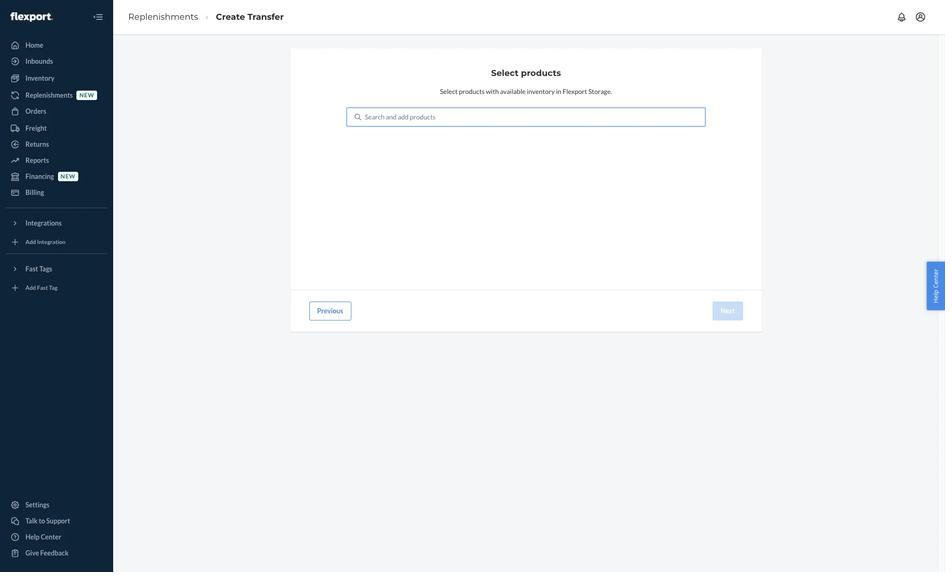 Task type: locate. For each thing, give the bounding box(es) containing it.
help center inside button
[[932, 269, 941, 303]]

1 horizontal spatial help
[[932, 290, 941, 303]]

transfer
[[248, 12, 284, 22]]

flexport
[[563, 87, 588, 95]]

support
[[46, 517, 70, 525]]

select left 'with'
[[440, 87, 458, 95]]

search
[[365, 113, 385, 121]]

0 vertical spatial center
[[932, 269, 941, 288]]

replenishments inside breadcrumbs navigation
[[128, 12, 198, 22]]

freight link
[[6, 121, 108, 136]]

fast
[[25, 265, 38, 273], [37, 284, 48, 291]]

1 horizontal spatial replenishments
[[128, 12, 198, 22]]

next
[[721, 307, 736, 315]]

next button
[[713, 302, 744, 320]]

0 vertical spatial help
[[932, 290, 941, 303]]

products
[[521, 68, 561, 78], [459, 87, 485, 95], [410, 113, 436, 121]]

new up orders link
[[80, 92, 94, 99]]

inventory
[[527, 87, 555, 95]]

0 horizontal spatial new
[[61, 173, 76, 180]]

1 vertical spatial select
[[440, 87, 458, 95]]

help center link
[[6, 530, 108, 545]]

new
[[80, 92, 94, 99], [61, 173, 76, 180]]

1 vertical spatial help
[[25, 533, 40, 541]]

select products
[[492, 68, 561, 78]]

0 vertical spatial products
[[521, 68, 561, 78]]

0 vertical spatial select
[[492, 68, 519, 78]]

reports link
[[6, 153, 108, 168]]

add down fast tags
[[25, 284, 36, 291]]

new down reports link
[[61, 173, 76, 180]]

products right add
[[410, 113, 436, 121]]

products for select products
[[521, 68, 561, 78]]

1 horizontal spatial products
[[459, 87, 485, 95]]

0 horizontal spatial help
[[25, 533, 40, 541]]

0 vertical spatial add
[[25, 239, 36, 246]]

create transfer
[[216, 12, 284, 22]]

1 vertical spatial products
[[459, 87, 485, 95]]

1 vertical spatial replenishments
[[25, 91, 73, 99]]

help
[[932, 290, 941, 303], [25, 533, 40, 541]]

1 vertical spatial fast
[[37, 284, 48, 291]]

give feedback button
[[6, 546, 108, 561]]

add fast tag link
[[6, 280, 108, 295]]

tag
[[49, 284, 58, 291]]

help center button
[[928, 262, 946, 310]]

0 vertical spatial replenishments
[[128, 12, 198, 22]]

0 vertical spatial new
[[80, 92, 94, 99]]

1 horizontal spatial center
[[932, 269, 941, 288]]

2 add from the top
[[25, 284, 36, 291]]

center
[[932, 269, 941, 288], [41, 533, 61, 541]]

storage.
[[589, 87, 613, 95]]

add
[[398, 113, 409, 121]]

fast left tags
[[25, 265, 38, 273]]

search and add products
[[365, 113, 436, 121]]

center inside button
[[932, 269, 941, 288]]

help center inside 'link'
[[25, 533, 61, 541]]

tags
[[39, 265, 52, 273]]

fast tags
[[25, 265, 52, 273]]

0 horizontal spatial center
[[41, 533, 61, 541]]

reports
[[25, 156, 49, 164]]

open notifications image
[[897, 11, 908, 23]]

center inside 'link'
[[41, 533, 61, 541]]

financing
[[25, 172, 54, 180]]

0 horizontal spatial select
[[440, 87, 458, 95]]

select up available
[[492, 68, 519, 78]]

fast left tag
[[37, 284, 48, 291]]

1 add from the top
[[25, 239, 36, 246]]

add left integration
[[25, 239, 36, 246]]

2 horizontal spatial products
[[521, 68, 561, 78]]

1 horizontal spatial select
[[492, 68, 519, 78]]

0 horizontal spatial help center
[[25, 533, 61, 541]]

talk to support
[[25, 517, 70, 525]]

talk
[[25, 517, 38, 525]]

inbounds
[[25, 57, 53, 65]]

0 vertical spatial help center
[[932, 269, 941, 303]]

products up inventory
[[521, 68, 561, 78]]

replenishments
[[128, 12, 198, 22], [25, 91, 73, 99]]

help center
[[932, 269, 941, 303], [25, 533, 61, 541]]

select
[[492, 68, 519, 78], [440, 87, 458, 95]]

settings
[[25, 501, 50, 509]]

products left 'with'
[[459, 87, 485, 95]]

1 horizontal spatial help center
[[932, 269, 941, 303]]

add
[[25, 239, 36, 246], [25, 284, 36, 291]]

2 vertical spatial products
[[410, 113, 436, 121]]

1 vertical spatial new
[[61, 173, 76, 180]]

integrations button
[[6, 216, 108, 231]]

1 vertical spatial help center
[[25, 533, 61, 541]]

close navigation image
[[93, 11, 104, 23]]

give feedback
[[25, 549, 69, 557]]

billing link
[[6, 185, 108, 200]]

add inside add integration 'link'
[[25, 239, 36, 246]]

in
[[556, 87, 562, 95]]

create
[[216, 12, 245, 22]]

0 vertical spatial fast
[[25, 265, 38, 273]]

select products with available inventory in flexport storage.
[[440, 87, 613, 95]]

1 horizontal spatial new
[[80, 92, 94, 99]]

breadcrumbs navigation
[[121, 3, 292, 31]]

1 vertical spatial center
[[41, 533, 61, 541]]

replenishments link
[[128, 12, 198, 22]]

add fast tag
[[25, 284, 58, 291]]

home
[[25, 41, 43, 49]]

fast inside dropdown button
[[25, 265, 38, 273]]

integrations
[[25, 219, 62, 227]]

1 vertical spatial add
[[25, 284, 36, 291]]

add for add fast tag
[[25, 284, 36, 291]]



Task type: describe. For each thing, give the bounding box(es) containing it.
inbounds link
[[6, 54, 108, 69]]

integration
[[37, 239, 66, 246]]

previous button
[[309, 302, 351, 320]]

help inside 'link'
[[25, 533, 40, 541]]

select for select products with available inventory in flexport storage.
[[440, 87, 458, 95]]

orders link
[[6, 104, 108, 119]]

returns link
[[6, 137, 108, 152]]

inventory
[[25, 74, 54, 82]]

add integration link
[[6, 235, 108, 250]]

home link
[[6, 38, 108, 53]]

freight
[[25, 124, 47, 132]]

feedback
[[40, 549, 69, 557]]

help inside button
[[932, 290, 941, 303]]

flexport logo image
[[10, 12, 53, 22]]

fast tags button
[[6, 261, 108, 277]]

search image
[[355, 114, 361, 120]]

new for financing
[[61, 173, 76, 180]]

0 horizontal spatial replenishments
[[25, 91, 73, 99]]

talk to support button
[[6, 513, 108, 529]]

give
[[25, 549, 39, 557]]

to
[[39, 517, 45, 525]]

products for select products with available inventory in flexport storage.
[[459, 87, 485, 95]]

with
[[486, 87, 499, 95]]

and
[[386, 113, 397, 121]]

create transfer link
[[216, 12, 284, 22]]

settings link
[[6, 497, 108, 513]]

inventory link
[[6, 71, 108, 86]]

orders
[[25, 107, 46, 115]]

previous
[[317, 307, 343, 315]]

new for replenishments
[[80, 92, 94, 99]]

billing
[[25, 188, 44, 196]]

returns
[[25, 140, 49, 148]]

open account menu image
[[916, 11, 927, 23]]

add integration
[[25, 239, 66, 246]]

add for add integration
[[25, 239, 36, 246]]

available
[[500, 87, 526, 95]]

0 horizontal spatial products
[[410, 113, 436, 121]]

select for select products
[[492, 68, 519, 78]]



Task type: vqa. For each thing, say whether or not it's contained in the screenshot.
a
no



